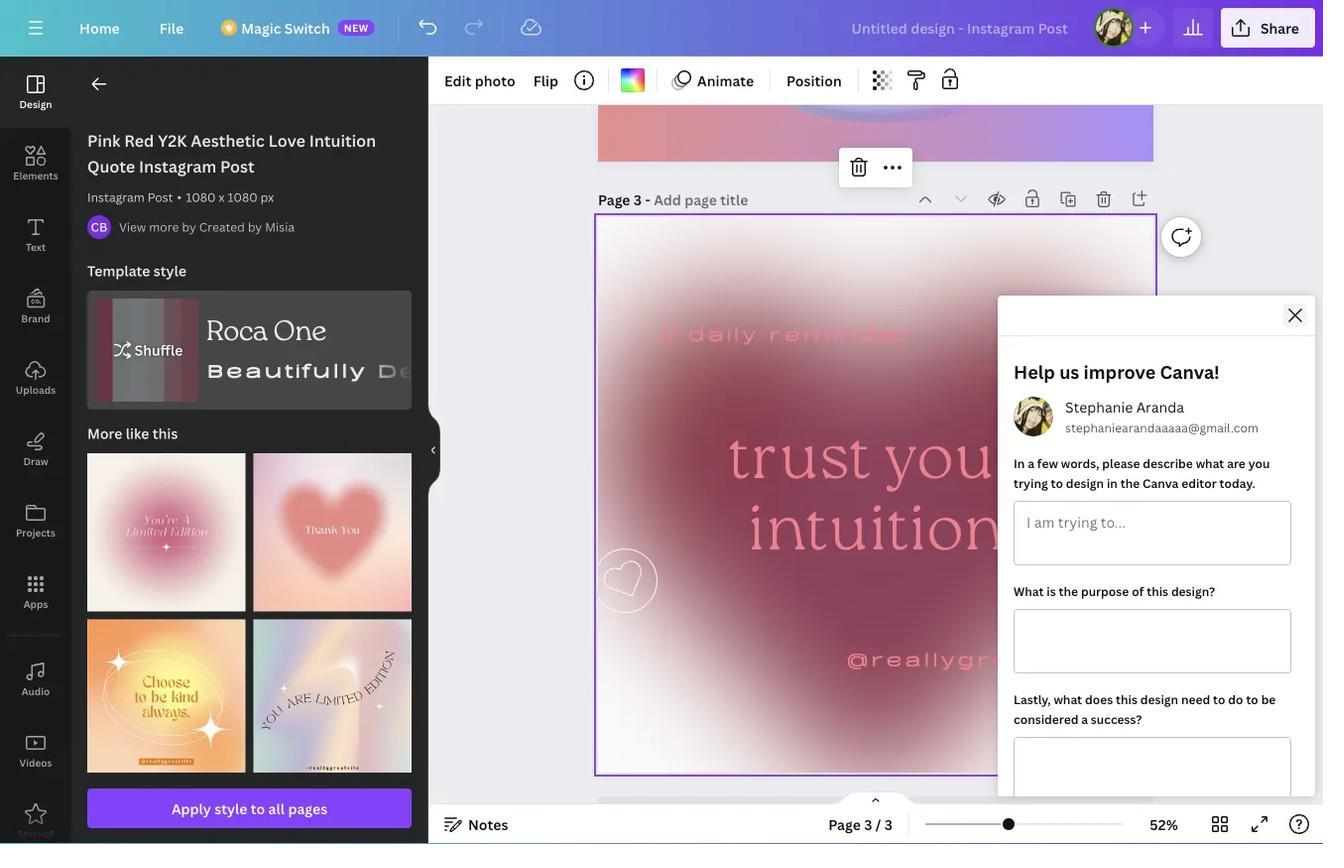 Task type: locate. For each thing, give the bounding box(es) containing it.
magic switch
[[241, 18, 330, 37]]

edit photo button
[[437, 64, 524, 96]]

pink trendy simple reminder you're a limited edition instagram post image
[[87, 453, 246, 612]]

the right is
[[1059, 583, 1079, 599]]

share button
[[1221, 8, 1316, 48]]

design inside lastly, what does this design need to do to be considered a success?
[[1141, 691, 1179, 707]]

design?
[[1172, 583, 1216, 599]]

1 horizontal spatial design
[[1141, 691, 1179, 707]]

page left /
[[829, 815, 861, 834]]

1 horizontal spatial 1080
[[228, 189, 258, 205]]

0 vertical spatial style
[[154, 261, 187, 280]]

trust your
[[729, 418, 1023, 515]]

all
[[269, 799, 285, 818]]

style inside button
[[215, 799, 248, 818]]

0 horizontal spatial page
[[598, 191, 631, 209]]

success?
[[1091, 711, 1143, 727]]

by left misia
[[248, 219, 262, 235]]

0 vertical spatial instagram
[[139, 156, 217, 177]]

1 vertical spatial design
[[1141, 691, 1179, 707]]

1 horizontal spatial a
[[1082, 711, 1088, 727]]

0 vertical spatial page
[[598, 191, 631, 209]]

page 3 / 3 button
[[821, 809, 901, 840]]

the
[[1121, 475, 1140, 491], [1059, 583, 1079, 599]]

1 horizontal spatial 3
[[864, 815, 873, 834]]

pages
[[288, 799, 328, 818]]

1 horizontal spatial post
[[220, 156, 255, 177]]

post inside pink red y2k aesthetic love intuition quote instagram post
[[220, 156, 255, 177]]

to
[[1051, 475, 1064, 491], [1214, 691, 1226, 707], [1247, 691, 1259, 707], [251, 799, 265, 818]]

post down aesthetic
[[220, 156, 255, 177]]

what
[[1196, 455, 1225, 471], [1054, 691, 1083, 707]]

0 horizontal spatial post
[[148, 189, 173, 205]]

1 vertical spatial page
[[829, 815, 861, 834]]

style down more
[[154, 261, 187, 280]]

a down does on the bottom of the page
[[1082, 711, 1088, 727]]

@reallygreatsite
[[846, 646, 1094, 671]]

a inside in a few words, please describe what are you trying to design in the canva editor today.
[[1028, 455, 1035, 471]]

2 horizontal spatial this
[[1147, 583, 1169, 599]]

to down the few
[[1051, 475, 1064, 491]]

0 horizontal spatial 1080
[[186, 189, 216, 205]]

this up success?
[[1116, 691, 1138, 707]]

instagram inside pink red y2k aesthetic love intuition quote instagram post
[[139, 156, 217, 177]]

0 horizontal spatial 3
[[634, 191, 642, 209]]

gradient motivational quotes instagram post group
[[254, 608, 412, 778]]

0 horizontal spatial style
[[154, 261, 187, 280]]

words,
[[1061, 455, 1100, 471]]

by
[[182, 219, 196, 235], [248, 219, 262, 235]]

considered
[[1014, 711, 1079, 727]]

by right more
[[182, 219, 196, 235]]

editor
[[1182, 475, 1217, 491]]

file
[[160, 18, 184, 37]]

Page title text field
[[654, 190, 750, 210]]

home
[[79, 18, 120, 37]]

lastly, what does this design need to do to be considered a success?
[[1014, 691, 1276, 727]]

2 by from the left
[[248, 219, 262, 235]]

is
[[1047, 583, 1056, 599]]

3 left /
[[864, 815, 873, 834]]

3 for -
[[634, 191, 642, 209]]

apps button
[[0, 557, 71, 628]]

trust
[[729, 418, 871, 515]]

in
[[1014, 455, 1025, 471]]

0 vertical spatial a
[[1028, 455, 1035, 471]]

1 vertical spatial this
[[1147, 583, 1169, 599]]

0 horizontal spatial what
[[1054, 691, 1083, 707]]

pink red y2k aesthetic love intuition quote instagram post
[[87, 130, 376, 177]]

1 vertical spatial a
[[1082, 711, 1088, 727]]

0 vertical spatial the
[[1121, 475, 1140, 491]]

do
[[1229, 691, 1244, 707]]

// daily reminder
[[660, 321, 913, 346]]

draw
[[23, 454, 48, 468]]

today.
[[1220, 475, 1256, 491]]

1 vertical spatial what
[[1054, 691, 1083, 707]]

2 vertical spatial this
[[1116, 691, 1138, 707]]

//
[[660, 321, 678, 346]]

love
[[268, 130, 306, 151]]

3 right /
[[885, 815, 893, 834]]

videos button
[[0, 715, 71, 787]]

your
[[884, 418, 1023, 515]]

instagram down y2k
[[139, 156, 217, 177]]

this right the like
[[153, 424, 178, 443]]

page for page 3 -
[[598, 191, 631, 209]]

page inside 'page 3 / 3' button
[[829, 815, 861, 834]]

0 vertical spatial design
[[1066, 475, 1104, 491]]

1 vertical spatial instagram
[[87, 189, 145, 205]]

stephanie
[[1066, 397, 1133, 416]]

what inside lastly, what does this design need to do to be considered a success?
[[1054, 691, 1083, 707]]

1 horizontal spatial what
[[1196, 455, 1225, 471]]

a right in
[[1028, 455, 1035, 471]]

1 horizontal spatial by
[[248, 219, 262, 235]]

None text field
[[1015, 610, 1291, 673], [1015, 738, 1291, 801], [1015, 610, 1291, 673], [1015, 738, 1291, 801]]

to inside button
[[251, 799, 265, 818]]

0 vertical spatial this
[[153, 424, 178, 443]]

flip button
[[526, 64, 567, 96]]

more like this
[[87, 424, 178, 443]]

to left be
[[1247, 691, 1259, 707]]

like
[[126, 424, 149, 443]]

page for page 3 / 3
[[829, 815, 861, 834]]

instagram down the quote
[[87, 189, 145, 205]]

what up editor
[[1196, 455, 1225, 471]]

0 horizontal spatial a
[[1028, 455, 1035, 471]]

this
[[153, 424, 178, 443], [1147, 583, 1169, 599], [1116, 691, 1138, 707]]

design down the words,
[[1066, 475, 1104, 491]]

0 horizontal spatial the
[[1059, 583, 1079, 599]]

the right in
[[1121, 475, 1140, 491]]

this inside lastly, what does this design need to do to be considered a success?
[[1116, 691, 1138, 707]]

style
[[154, 261, 187, 280], [215, 799, 248, 818]]

page left "-"
[[598, 191, 631, 209]]

elements
[[13, 169, 58, 182]]

home link
[[64, 8, 136, 48]]

post up more
[[148, 189, 173, 205]]

style for apply
[[215, 799, 248, 818]]

1 horizontal spatial this
[[1116, 691, 1138, 707]]

template
[[87, 261, 150, 280]]

beautifully
[[206, 356, 367, 381]]

stephanie aranda stephaniearandaaaaa@gmail.com
[[1066, 397, 1259, 436]]

audio button
[[0, 644, 71, 715]]

the inside in a few words, please describe what are you trying to design in the canva editor today.
[[1121, 475, 1140, 491]]

1 horizontal spatial page
[[829, 815, 861, 834]]

what
[[1014, 583, 1044, 599]]

product feedback platform panel dialog
[[998, 296, 1316, 844]]

text
[[26, 240, 46, 254]]

0 horizontal spatial this
[[153, 424, 178, 443]]

orange gradient quotes instagram post group
[[87, 608, 246, 778]]

brand button
[[0, 271, 71, 342]]

1080 right x
[[228, 189, 258, 205]]

1 horizontal spatial the
[[1121, 475, 1140, 491]]

videos
[[19, 756, 52, 769]]

instagram post
[[87, 189, 173, 205]]

file button
[[144, 8, 200, 48]]

us
[[1060, 360, 1080, 384]]

created
[[199, 219, 245, 235]]

pink simple gradient love thank you instagram post group
[[254, 442, 412, 612]]

1 vertical spatial style
[[215, 799, 248, 818]]

design left the need
[[1141, 691, 1179, 707]]

orange gradient quotes instagram post image
[[87, 620, 246, 778]]

daily
[[688, 321, 759, 346]]

1080 left x
[[186, 189, 216, 205]]

pink trendy simple reminder you're a limited edition instagram post group
[[87, 442, 246, 612]]

one
[[274, 314, 326, 355]]

help
[[1014, 360, 1056, 384]]

3
[[634, 191, 642, 209], [864, 815, 873, 834], [885, 815, 893, 834]]

animate
[[698, 71, 754, 90]]

-
[[645, 191, 651, 209]]

0 vertical spatial what
[[1196, 455, 1225, 471]]

does
[[1085, 691, 1113, 707]]

apps
[[23, 597, 48, 611]]

0 horizontal spatial by
[[182, 219, 196, 235]]

this right of
[[1147, 583, 1169, 599]]

edit photo
[[445, 71, 516, 90]]

0 horizontal spatial design
[[1066, 475, 1104, 491]]

1 horizontal spatial style
[[215, 799, 248, 818]]

a
[[1028, 455, 1035, 471], [1082, 711, 1088, 727]]

0 vertical spatial post
[[220, 156, 255, 177]]

style right apply
[[215, 799, 248, 818]]

what up considered
[[1054, 691, 1083, 707]]

pink
[[87, 130, 121, 151]]

quote
[[87, 156, 135, 177]]

roca
[[206, 314, 268, 355]]

to left all
[[251, 799, 265, 818]]

uploads button
[[0, 342, 71, 414]]

1080
[[186, 189, 216, 205], [228, 189, 258, 205]]

3 left "-"
[[634, 191, 642, 209]]

pink search quote instagram post image
[[254, 786, 412, 844]]



Task type: vqa. For each thing, say whether or not it's contained in the screenshot.
Page for Page 3 -
yes



Task type: describe. For each thing, give the bounding box(es) containing it.
what is the purpose of this design?
[[1014, 583, 1216, 599]]

page 3 -
[[598, 191, 654, 209]]

52% button
[[1132, 809, 1197, 840]]

main menu bar
[[0, 0, 1324, 57]]

template style
[[87, 261, 187, 280]]

I am trying to... text field
[[1015, 502, 1291, 565]]

animate button
[[666, 64, 762, 96]]

created by misia image
[[87, 215, 111, 239]]

need
[[1182, 691, 1211, 707]]

help us improve canva!
[[1014, 360, 1220, 384]]

a inside lastly, what does this design need to do to be considered a success?
[[1082, 711, 1088, 727]]

starred button
[[0, 787, 71, 844]]

design inside in a few words, please describe what are you trying to design in the canva editor today.
[[1066, 475, 1104, 491]]

aranda
[[1137, 397, 1185, 416]]

projects
[[16, 526, 56, 539]]

pink simple gradient love thank you instagram post image
[[254, 453, 412, 612]]

switch
[[285, 18, 330, 37]]

px
[[261, 189, 274, 205]]

1 vertical spatial the
[[1059, 583, 1079, 599]]

to left "do" on the bottom of the page
[[1214, 691, 1226, 707]]

draw button
[[0, 414, 71, 485]]

trying
[[1014, 475, 1048, 491]]

red
[[124, 130, 154, 151]]

delicious
[[377, 356, 517, 381]]

starred
[[18, 828, 54, 841]]

aesthetic
[[191, 130, 265, 151]]

pink purple holographic abstract inspirational quote instagram post image
[[87, 786, 246, 844]]

magic
[[241, 18, 281, 37]]

1 vertical spatial post
[[148, 189, 173, 205]]

2 1080 from the left
[[228, 189, 258, 205]]

notes button
[[437, 809, 516, 840]]

sans
[[528, 356, 606, 381]]

52%
[[1150, 815, 1179, 834]]

describe
[[1143, 455, 1193, 471]]

2 horizontal spatial 3
[[885, 815, 893, 834]]

reminder
[[769, 321, 913, 346]]

flip
[[534, 71, 559, 90]]

what inside in a few words, please describe what are you trying to design in the canva editor today.
[[1196, 455, 1225, 471]]

position
[[787, 71, 842, 90]]

new
[[344, 21, 369, 34]]

design button
[[0, 57, 71, 128]]

projects button
[[0, 485, 71, 557]]

roca one beautifully delicious sans
[[206, 314, 606, 381]]

of
[[1132, 583, 1144, 599]]

uploads
[[16, 383, 56, 396]]

/
[[876, 815, 882, 834]]

no color image
[[621, 68, 645, 92]]

x
[[219, 189, 225, 205]]

created by misia element
[[87, 215, 111, 239]]

y2k
[[158, 130, 187, 151]]

please
[[1103, 455, 1140, 471]]

1 1080 from the left
[[186, 189, 216, 205]]

to inside in a few words, please describe what are you trying to design in the canva editor today.
[[1051, 475, 1064, 491]]

design
[[19, 97, 52, 111]]

view more by created by misia button
[[119, 217, 295, 237]]

position button
[[779, 64, 850, 96]]

be
[[1262, 691, 1276, 707]]

audio
[[22, 685, 50, 698]]

purpose
[[1081, 583, 1129, 599]]

show pages image
[[829, 791, 924, 807]]

view more by created by misia
[[119, 219, 295, 235]]

more
[[87, 424, 122, 443]]

canva!
[[1160, 360, 1220, 384]]

you
[[1249, 455, 1270, 471]]

1 by from the left
[[182, 219, 196, 235]]

apply style to all pages button
[[87, 789, 412, 829]]

style for template
[[154, 261, 187, 280]]

1080 x 1080 px
[[186, 189, 274, 205]]

text button
[[0, 199, 71, 271]]

stephaniearandaaaaa@gmail.com
[[1066, 419, 1259, 436]]

misia
[[265, 219, 295, 235]]

few
[[1038, 455, 1059, 471]]

lastly,
[[1014, 691, 1051, 707]]

side panel tab list
[[0, 57, 71, 844]]

intuition
[[748, 490, 1004, 586]]

in
[[1107, 475, 1118, 491]]

in a few words, please describe what are you trying to design in the canva editor today.
[[1014, 455, 1270, 491]]

3 for /
[[864, 815, 873, 834]]

photo
[[475, 71, 516, 90]]

apply style to all pages
[[172, 799, 328, 818]]

hide image
[[428, 403, 441, 498]]

canva
[[1143, 475, 1179, 491]]

more
[[149, 219, 179, 235]]

gradient motivational quotes instagram post image
[[254, 620, 412, 778]]

Design title text field
[[836, 8, 1086, 48]]

view
[[119, 219, 146, 235]]

are
[[1228, 455, 1246, 471]]



